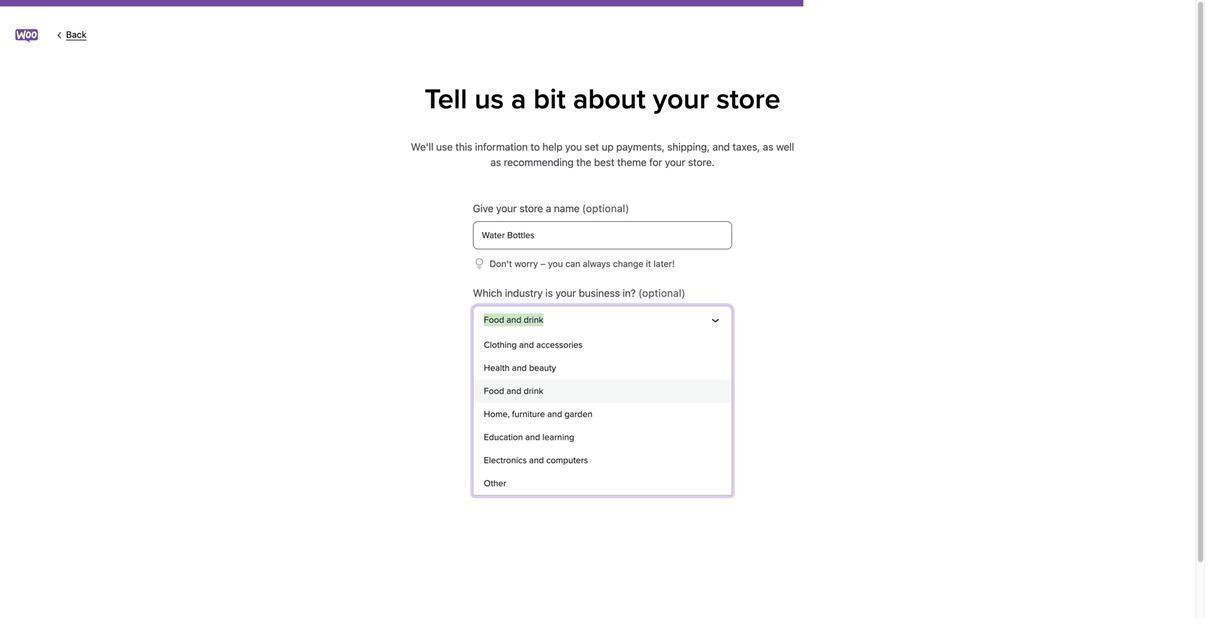 Task type: describe. For each thing, give the bounding box(es) containing it.
the
[[577, 156, 592, 169]]

other button
[[474, 472, 732, 496]]

don't
[[490, 259, 512, 269]]

0 vertical spatial store
[[717, 82, 781, 117]]

set
[[585, 141, 599, 153]]

accessories
[[537, 340, 583, 351]]

education
[[484, 432, 523, 443]]

worry
[[515, 259, 538, 269]]

education and learning button
[[474, 426, 732, 449]]

food and drink button
[[474, 380, 732, 403]]

this
[[456, 141, 473, 153]]

health and beauty
[[484, 363, 556, 374]]

computers
[[547, 455, 588, 466]]

change
[[613, 259, 644, 269]]

beauty
[[529, 363, 556, 374]]

0 vertical spatial as
[[763, 141, 774, 153]]

1 vertical spatial business
[[540, 351, 581, 363]]

list box containing clothing and accessories
[[473, 334, 732, 496]]

electronics and computers button
[[474, 449, 732, 472]]

other
[[484, 479, 507, 490]]

in?
[[623, 287, 636, 299]]

home,
[[484, 409, 510, 420]]

0 horizontal spatial a
[[511, 82, 527, 117]]

to
[[531, 141, 540, 153]]

electronics and computers
[[484, 455, 588, 466]]

1 vertical spatial is
[[506, 351, 514, 363]]

0 horizontal spatial )
[[626, 203, 630, 215]]

which
[[473, 287, 502, 299]]

0 vertical spatial is
[[546, 287, 553, 299]]

back
[[66, 29, 87, 40]]

electronics
[[484, 455, 527, 466]]

home, furniture and garden button
[[474, 403, 732, 426]]

clothing
[[484, 340, 517, 351]]

0 vertical spatial business
[[579, 287, 620, 299]]

furniture
[[512, 409, 545, 420]]

we'll
[[411, 141, 434, 153]]

us
[[475, 82, 504, 117]]

we'll use this information to help you set up payments, shipping, and taxes, as well as recommending the best theme for your store.
[[411, 141, 795, 169]]

name
[[554, 203, 580, 215]]

1 vertical spatial as
[[491, 156, 501, 169]]

information
[[475, 141, 528, 153]]

health and beauty button
[[474, 357, 732, 380]]

where
[[473, 351, 504, 363]]

give your store a name ( optional )
[[473, 203, 630, 215]]

and inside home, furniture and garden button
[[548, 409, 562, 420]]

Select an industry search field
[[484, 314, 708, 327]]

and for drink
[[507, 386, 522, 397]]

shipping,
[[668, 141, 710, 153]]

can
[[566, 259, 581, 269]]

your inside we'll use this information to help you set up payments, shipping, and taxes, as well as recommending the best theme for your store.
[[665, 156, 686, 169]]

always
[[583, 259, 611, 269]]

1 horizontal spatial (
[[639, 287, 643, 299]]



Task type: vqa. For each thing, say whether or not it's contained in the screenshot.
"Open account menu" ICON in the right top of the page
no



Task type: locate. For each thing, give the bounding box(es) containing it.
use
[[436, 141, 453, 153]]

tell
[[425, 82, 467, 117]]

you right –
[[548, 259, 563, 269]]

1 vertical spatial (
[[639, 287, 643, 299]]

health
[[484, 363, 510, 374]]

and inside electronics and computers button
[[529, 455, 544, 466]]

is right where
[[506, 351, 514, 363]]

1 vertical spatial optional
[[643, 287, 682, 299]]

clothing and accessories button
[[474, 334, 732, 357]]

well
[[777, 141, 795, 153]]

you left set
[[565, 141, 582, 153]]

you inside we'll use this information to help you set up payments, shipping, and taxes, as well as recommending the best theme for your store.
[[565, 141, 582, 153]]

0 vertical spatial optional
[[586, 203, 626, 215]]

store
[[717, 82, 781, 117], [520, 203, 543, 215]]

1 horizontal spatial is
[[546, 287, 553, 299]]

(
[[582, 203, 586, 215], [639, 287, 643, 299]]

a right us
[[511, 82, 527, 117]]

0 vertical spatial (
[[582, 203, 586, 215]]

education and learning
[[484, 432, 575, 443]]

) up ex. my awesome store text field at the top of the page
[[626, 203, 630, 215]]

help
[[543, 141, 563, 153]]

0 horizontal spatial as
[[491, 156, 501, 169]]

1 horizontal spatial store
[[717, 82, 781, 117]]

optional up ex. my awesome store text field at the top of the page
[[586, 203, 626, 215]]

located?
[[584, 351, 623, 363]]

1 horizontal spatial as
[[763, 141, 774, 153]]

home, furniture and garden
[[484, 409, 593, 420]]

and for learning
[[526, 432, 540, 443]]

and
[[713, 141, 730, 153], [519, 340, 534, 351], [512, 363, 527, 374], [507, 386, 522, 397], [548, 409, 562, 420], [526, 432, 540, 443], [529, 455, 544, 466]]

0 vertical spatial you
[[565, 141, 582, 153]]

and up electronics and computers
[[526, 432, 540, 443]]

recommending
[[504, 156, 574, 169]]

and up store.
[[713, 141, 730, 153]]

and left drink
[[507, 386, 522, 397]]

0 horizontal spatial optional
[[586, 203, 626, 215]]

0 vertical spatial )
[[626, 203, 630, 215]]

( right name
[[582, 203, 586, 215]]

and for beauty
[[512, 363, 527, 374]]

food and drink
[[484, 386, 544, 397]]

garden
[[565, 409, 593, 420]]

bit
[[534, 82, 566, 117]]

0 vertical spatial a
[[511, 82, 527, 117]]

and inside clothing and accessories button
[[519, 340, 534, 351]]

tell us a bit about your store
[[425, 82, 781, 117]]

store.
[[688, 156, 715, 169]]

you
[[565, 141, 582, 153], [548, 259, 563, 269]]

–
[[541, 259, 546, 269]]

store left name
[[520, 203, 543, 215]]

taxes,
[[733, 141, 761, 153]]

) right in?
[[682, 287, 686, 299]]

and inside education and learning button
[[526, 432, 540, 443]]

back link
[[53, 29, 117, 42]]

and down education and learning
[[529, 455, 544, 466]]

for
[[650, 156, 662, 169]]

best
[[594, 156, 615, 169]]

Ex. My awesome store text field
[[473, 221, 732, 250]]

learning
[[543, 432, 575, 443]]

1 vertical spatial )
[[682, 287, 686, 299]]

0 horizontal spatial (
[[582, 203, 586, 215]]

business
[[579, 287, 620, 299], [540, 351, 581, 363]]

clothing and accessories
[[484, 340, 583, 351]]

1 vertical spatial you
[[548, 259, 563, 269]]

and up learning
[[548, 409, 562, 420]]

don't worry – you can always change it later!
[[490, 259, 675, 269]]

0 horizontal spatial is
[[506, 351, 514, 363]]

later!
[[654, 259, 675, 269]]

1 vertical spatial store
[[520, 203, 543, 215]]

give
[[473, 203, 494, 215]]

it
[[646, 259, 651, 269]]

food
[[484, 386, 504, 397]]

list box
[[473, 334, 732, 496]]

and inside we'll use this information to help you set up payments, shipping, and taxes, as well as recommending the best theme for your store.
[[713, 141, 730, 153]]

theme
[[617, 156, 647, 169]]

payments,
[[617, 141, 665, 153]]

where is your business located?
[[473, 351, 623, 363]]

0 horizontal spatial you
[[548, 259, 563, 269]]

and up health and beauty
[[519, 340, 534, 351]]

and inside food and drink button
[[507, 386, 522, 397]]

which industry is your business in? ( optional )
[[473, 287, 686, 299]]

a
[[511, 82, 527, 117], [546, 203, 552, 215]]

drink
[[524, 386, 544, 397]]

1 horizontal spatial a
[[546, 203, 552, 215]]

optional
[[586, 203, 626, 215], [643, 287, 682, 299]]

your
[[653, 82, 709, 117], [665, 156, 686, 169], [496, 203, 517, 215], [556, 287, 576, 299], [517, 351, 537, 363]]

as
[[763, 141, 774, 153], [491, 156, 501, 169]]

is
[[546, 287, 553, 299], [506, 351, 514, 363]]

up
[[602, 141, 614, 153]]

is right the industry
[[546, 287, 553, 299]]

and for computers
[[529, 455, 544, 466]]

store up 'taxes,'
[[717, 82, 781, 117]]

( right in?
[[639, 287, 643, 299]]

1 horizontal spatial optional
[[643, 287, 682, 299]]

about
[[573, 82, 646, 117]]

optional down later!
[[643, 287, 682, 299]]

)
[[626, 203, 630, 215], [682, 287, 686, 299]]

as left well
[[763, 141, 774, 153]]

a left name
[[546, 203, 552, 215]]

and for accessories
[[519, 340, 534, 351]]

and inside health and beauty button
[[512, 363, 527, 374]]

1 vertical spatial a
[[546, 203, 552, 215]]

industry
[[505, 287, 543, 299]]

1 horizontal spatial you
[[565, 141, 582, 153]]

as down the information
[[491, 156, 501, 169]]

and right 'health'
[[512, 363, 527, 374]]

1 horizontal spatial )
[[682, 287, 686, 299]]

0 horizontal spatial store
[[520, 203, 543, 215]]



